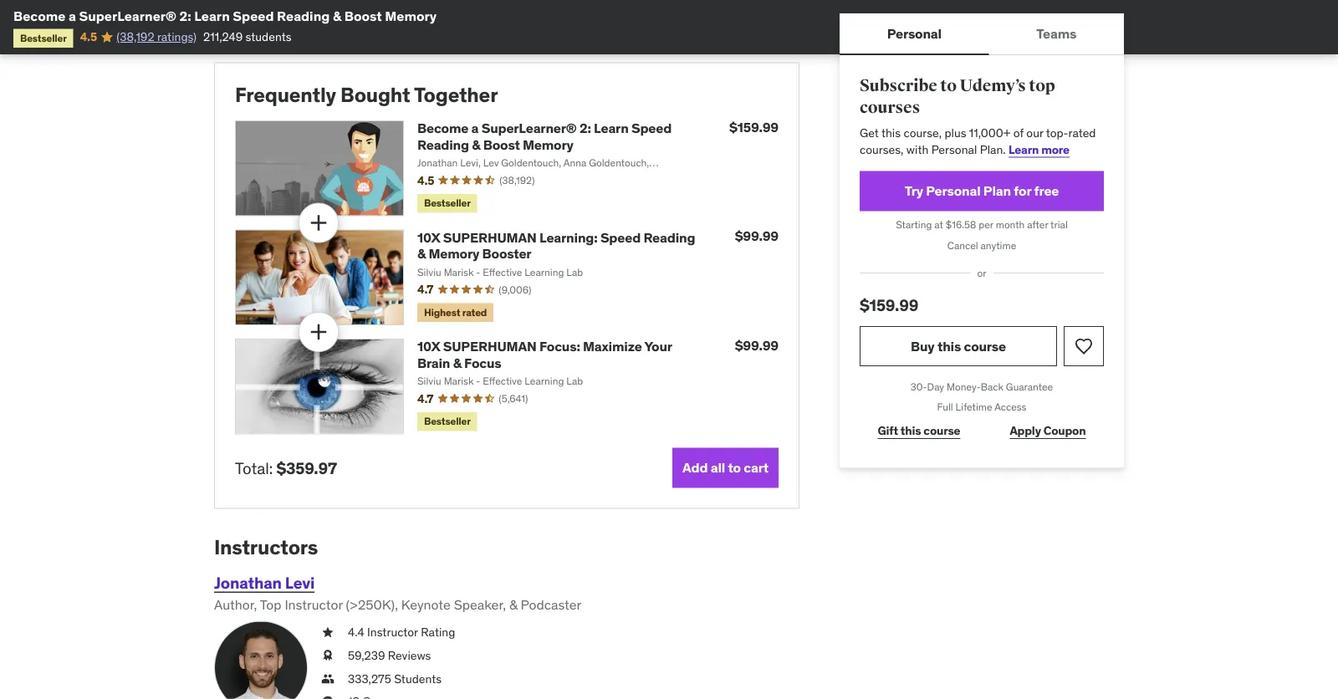 Task type: describe. For each thing, give the bounding box(es) containing it.
subscribe to udemy's top courses
[[860, 76, 1055, 118]]

- for focus
[[476, 375, 480, 388]]

$99.99 for 10x superhuman learning: speed reading & memory booster
[[735, 228, 779, 245]]

11,000+
[[969, 125, 1011, 140]]

try
[[905, 182, 923, 199]]

together
[[414, 82, 498, 107]]

focus
[[464, 354, 501, 371]]

learn more link
[[1009, 142, 1070, 157]]

5641 reviews element
[[499, 392, 528, 406]]

access
[[995, 401, 1027, 414]]

superlearner® for become a superlearner® 2: learn speed reading & boost memory jonathan levi, lev goldentouch, anna goldentouch, superhuman academy®
[[481, 120, 577, 137]]

$16.58
[[946, 218, 976, 231]]

4.7 for &
[[417, 282, 434, 297]]

gift
[[878, 423, 898, 438]]

course,
[[904, 125, 942, 140]]

all
[[711, 459, 725, 476]]

1 goldentouch, from the left
[[501, 156, 561, 169]]

add all to cart button
[[673, 448, 779, 488]]

marisk for memory
[[444, 266, 474, 279]]

get this course, plus 11,000+ of our top-rated courses, with personal plan.
[[860, 125, 1096, 157]]

anytime
[[981, 239, 1017, 252]]

2 vertical spatial personal
[[926, 182, 981, 199]]

10x for &
[[417, 229, 440, 246]]

2: for become a superlearner® 2: learn speed reading & boost memory
[[179, 7, 191, 24]]

211,249 students
[[203, 29, 292, 44]]

1 horizontal spatial instructor
[[367, 625, 418, 640]]

course for buy this course
[[964, 337, 1006, 354]]

podcaster
[[521, 596, 582, 613]]

effective for focus
[[483, 375, 522, 388]]

reading inside 10x superhuman learning: speed reading & memory booster silviu marisk - effective learning lab
[[644, 229, 695, 246]]

bestseller for 10x
[[424, 415, 471, 428]]

teams button
[[989, 13, 1124, 54]]

with
[[907, 142, 929, 157]]

back
[[981, 380, 1004, 393]]

subscribe
[[860, 76, 937, 96]]

4.7 for brain
[[417, 391, 434, 406]]

guarantee
[[1006, 380, 1053, 393]]

apply
[[1010, 423, 1041, 438]]

academy®
[[479, 170, 528, 183]]

0 horizontal spatial rated
[[462, 306, 487, 319]]

day
[[927, 380, 944, 393]]

xsmall image
[[321, 694, 335, 699]]

211,249
[[203, 29, 243, 44]]

silviu for brain
[[417, 375, 441, 388]]

frequently
[[235, 82, 336, 107]]

apply coupon button
[[992, 414, 1104, 448]]

cancel
[[947, 239, 978, 252]]

jonathan inside become a superlearner® 2: learn speed reading & boost memory jonathan levi, lev goldentouch, anna goldentouch, superhuman academy®
[[417, 156, 458, 169]]

for
[[1014, 182, 1031, 199]]

rating
[[421, 625, 455, 640]]

personal inside get this course, plus 11,000+ of our top-rated courses, with personal plan.
[[932, 142, 977, 157]]

xsmall image for 4.4 instructor rating
[[321, 624, 335, 641]]

& inside jonathan levi author, top instructor (>250k), keynote speaker, & podcaster
[[509, 596, 518, 613]]

learn for become a superlearner® 2: learn speed reading & boost memory
[[194, 7, 230, 24]]

gift this course link
[[860, 414, 979, 448]]

(5,641)
[[499, 392, 528, 405]]

4.4
[[348, 625, 364, 640]]

2 horizontal spatial learn
[[1009, 142, 1039, 157]]

xsmall image for 59,239 reviews
[[321, 648, 335, 664]]

per
[[979, 218, 994, 231]]

add all to cart
[[683, 459, 769, 476]]

lab for focus:
[[566, 375, 583, 388]]

superhuman for focus
[[443, 338, 537, 355]]

a for become a superlearner® 2: learn speed reading & boost memory
[[69, 7, 76, 24]]

learning for focus:
[[525, 375, 564, 388]]

xsmall image for 333,275 students
[[321, 671, 335, 687]]

10x superhuman learning: speed reading & memory booster link
[[417, 229, 695, 262]]

top
[[260, 596, 281, 613]]

bought
[[341, 82, 410, 107]]

speed inside 10x superhuman learning: speed reading & memory booster silviu marisk - effective learning lab
[[600, 229, 641, 246]]

$359.97
[[276, 458, 337, 478]]

reviews
[[388, 648, 431, 663]]

plan.
[[980, 142, 1006, 157]]

trial
[[1051, 218, 1068, 231]]

apply coupon
[[1010, 423, 1086, 438]]

levi,
[[460, 156, 481, 169]]

starting
[[896, 218, 932, 231]]

(>250k),
[[346, 596, 398, 613]]

memory inside 10x superhuman learning: speed reading & memory booster silviu marisk - effective learning lab
[[429, 245, 479, 262]]

59,239
[[348, 648, 385, 663]]

highest
[[424, 306, 460, 319]]

free
[[1034, 182, 1059, 199]]

speed for become a superlearner® 2: learn speed reading & boost memory
[[233, 7, 274, 24]]

course for gift this course
[[924, 423, 961, 438]]

levi
[[285, 572, 315, 593]]

jonathan levi image
[[214, 621, 308, 699]]

add
[[683, 459, 708, 476]]

try personal plan for free link
[[860, 171, 1104, 211]]

30-day money-back guarantee full lifetime access
[[911, 380, 1053, 414]]

speaker,
[[454, 596, 506, 613]]

total:
[[235, 458, 273, 478]]

courses
[[860, 97, 920, 118]]

333,275 students
[[348, 671, 442, 686]]

our
[[1027, 125, 1044, 140]]

0 horizontal spatial $159.99
[[729, 118, 779, 136]]

& inside 10x superhuman focus: maximize your brain & focus silviu marisk - effective learning lab
[[453, 354, 462, 371]]

month
[[996, 218, 1025, 231]]

superhuman
[[417, 170, 477, 183]]

starting at $16.58 per month after trial cancel anytime
[[896, 218, 1068, 252]]

full
[[937, 401, 953, 414]]

frequently bought together
[[235, 82, 498, 107]]

effective for booster
[[483, 266, 522, 279]]

boost for become a superlearner® 2: learn speed reading & boost memory
[[344, 7, 382, 24]]

4.4 instructor rating
[[348, 625, 455, 640]]

& inside 10x superhuman learning: speed reading & memory booster silviu marisk - effective learning lab
[[417, 245, 426, 262]]

buy
[[911, 337, 935, 354]]

0 vertical spatial bestseller
[[20, 31, 67, 44]]

courses,
[[860, 142, 904, 157]]

10x superhuman learning: speed reading & memory booster silviu marisk - effective learning lab
[[417, 229, 695, 279]]

tab list containing personal
[[840, 13, 1124, 55]]

maximize
[[583, 338, 642, 355]]

ratings)
[[157, 29, 197, 44]]

jonathan inside jonathan levi author, top instructor (>250k), keynote speaker, & podcaster
[[214, 572, 282, 593]]



Task type: locate. For each thing, give the bounding box(es) containing it.
0 vertical spatial instructor
[[285, 596, 343, 613]]

boost up frequently bought together
[[344, 7, 382, 24]]

0 horizontal spatial become
[[13, 7, 66, 24]]

plus
[[945, 125, 966, 140]]

1 vertical spatial silviu
[[417, 375, 441, 388]]

effective inside 10x superhuman learning: speed reading & memory booster silviu marisk - effective learning lab
[[483, 266, 522, 279]]

(38,192
[[117, 29, 154, 44]]

brain
[[417, 354, 450, 371]]

effective up (5,641)
[[483, 375, 522, 388]]

0 vertical spatial superlearner®
[[79, 7, 177, 24]]

speed inside become a superlearner® 2: learn speed reading & boost memory jonathan levi, lev goldentouch, anna goldentouch, superhuman academy®
[[631, 120, 672, 137]]

0 vertical spatial -
[[476, 266, 480, 279]]

1 vertical spatial learn
[[594, 120, 629, 137]]

1 vertical spatial $159.99
[[860, 295, 919, 315]]

1 vertical spatial effective
[[483, 375, 522, 388]]

learn inside become a superlearner® 2: learn speed reading & boost memory jonathan levi, lev goldentouch, anna goldentouch, superhuman academy®
[[594, 120, 629, 137]]

1 superhuman from the top
[[443, 229, 537, 246]]

0 vertical spatial rated
[[1069, 125, 1096, 140]]

10x down superhuman
[[417, 229, 440, 246]]

0 vertical spatial become
[[13, 7, 66, 24]]

students
[[394, 671, 442, 686]]

1 horizontal spatial become
[[417, 120, 469, 137]]

marisk down focus
[[444, 375, 474, 388]]

instructor up 59,239 reviews
[[367, 625, 418, 640]]

0 vertical spatial 4.7
[[417, 282, 434, 297]]

333,275
[[348, 671, 391, 686]]

this inside 'button'
[[938, 337, 961, 354]]

become a superlearner® 2: learn speed reading & boost memory jonathan levi, lev goldentouch, anna goldentouch, superhuman academy®
[[417, 120, 672, 183]]

superhuman up "(9,006)"
[[443, 229, 537, 246]]

lab inside 10x superhuman focus: maximize your brain & focus silviu marisk - effective learning lab
[[566, 375, 583, 388]]

0 vertical spatial effective
[[483, 266, 522, 279]]

rated up more at right
[[1069, 125, 1096, 140]]

become inside become a superlearner® 2: learn speed reading & boost memory jonathan levi, lev goldentouch, anna goldentouch, superhuman academy®
[[417, 120, 469, 137]]

1 horizontal spatial learn
[[594, 120, 629, 137]]

4.5 for (38,192)
[[417, 173, 434, 188]]

lab down focus:
[[566, 375, 583, 388]]

instructor
[[285, 596, 343, 613], [367, 625, 418, 640]]

silviu for &
[[417, 266, 441, 279]]

learning for learning:
[[525, 266, 564, 279]]

silviu inside 10x superhuman learning: speed reading & memory booster silviu marisk - effective learning lab
[[417, 266, 441, 279]]

this right buy on the right of the page
[[938, 337, 961, 354]]

instructors
[[214, 535, 318, 560]]

$159.99
[[729, 118, 779, 136], [860, 295, 919, 315]]

1 horizontal spatial boost
[[483, 136, 520, 153]]

0 vertical spatial silviu
[[417, 266, 441, 279]]

4.5 left (38,192
[[80, 29, 97, 44]]

xsmall image
[[321, 624, 335, 641], [321, 648, 335, 664], [321, 671, 335, 687]]

1 vertical spatial superhuman
[[443, 338, 537, 355]]

superhuman for booster
[[443, 229, 537, 246]]

0 vertical spatial marisk
[[444, 266, 474, 279]]

1 vertical spatial 4.5
[[417, 173, 434, 188]]

1 vertical spatial speed
[[631, 120, 672, 137]]

(9,006)
[[499, 283, 532, 296]]

2 4.7 from the top
[[417, 391, 434, 406]]

learning inside 10x superhuman focus: maximize your brain & focus silviu marisk - effective learning lab
[[525, 375, 564, 388]]

1 vertical spatial personal
[[932, 142, 977, 157]]

speed
[[233, 7, 274, 24], [631, 120, 672, 137], [600, 229, 641, 246]]

1 horizontal spatial to
[[940, 76, 957, 96]]

superlearner® for become a superlearner® 2: learn speed reading & boost memory
[[79, 7, 177, 24]]

4.7 up highest
[[417, 282, 434, 297]]

course up back
[[964, 337, 1006, 354]]

jonathan levi author, top instructor (>250k), keynote speaker, & podcaster
[[214, 572, 582, 613]]

top
[[1029, 76, 1055, 96]]

0 vertical spatial memory
[[385, 7, 437, 24]]

marisk for &
[[444, 375, 474, 388]]

learning inside 10x superhuman learning: speed reading & memory booster silviu marisk - effective learning lab
[[525, 266, 564, 279]]

1 10x from the top
[[417, 229, 440, 246]]

1 vertical spatial marisk
[[444, 375, 474, 388]]

learn more
[[1009, 142, 1070, 157]]

rated
[[1069, 125, 1096, 140], [462, 306, 487, 319]]

0 vertical spatial speed
[[233, 7, 274, 24]]

2 learning from the top
[[525, 375, 564, 388]]

10x down highest
[[417, 338, 440, 355]]

0 horizontal spatial 4.5
[[80, 29, 97, 44]]

2 vertical spatial this
[[901, 423, 921, 438]]

0 horizontal spatial jonathan
[[214, 572, 282, 593]]

1 horizontal spatial reading
[[417, 136, 469, 153]]

highest rated
[[424, 306, 487, 319]]

of
[[1014, 125, 1024, 140]]

2 vertical spatial memory
[[429, 245, 479, 262]]

wishlist image
[[1074, 336, 1094, 356]]

2 effective from the top
[[483, 375, 522, 388]]

0 vertical spatial learning
[[525, 266, 564, 279]]

1 vertical spatial -
[[476, 375, 480, 388]]

& inside become a superlearner® 2: learn speed reading & boost memory jonathan levi, lev goldentouch, anna goldentouch, superhuman academy®
[[472, 136, 480, 153]]

30-
[[911, 380, 927, 393]]

2 - from the top
[[476, 375, 480, 388]]

jonathan levi link
[[214, 572, 315, 593]]

this inside get this course, plus 11,000+ of our top-rated courses, with personal plan.
[[882, 125, 901, 140]]

bestseller for become
[[424, 197, 471, 210]]

superlearner® up lev
[[481, 120, 577, 137]]

learning down 10x superhuman learning: speed reading & memory booster link
[[525, 266, 564, 279]]

9006 reviews element
[[499, 283, 532, 297]]

boost for become a superlearner® 2: learn speed reading & boost memory jonathan levi, lev goldentouch, anna goldentouch, superhuman academy®
[[483, 136, 520, 153]]

- inside 10x superhuman focus: maximize your brain & focus silviu marisk - effective learning lab
[[476, 375, 480, 388]]

1 vertical spatial rated
[[462, 306, 487, 319]]

10x superhuman focus: maximize your brain & focus silviu marisk - effective learning lab
[[417, 338, 672, 388]]

this right gift
[[901, 423, 921, 438]]

silviu up highest
[[417, 266, 441, 279]]

reading inside become a superlearner® 2: learn speed reading & boost memory jonathan levi, lev goldentouch, anna goldentouch, superhuman academy®
[[417, 136, 469, 153]]

lab for learning:
[[566, 266, 583, 279]]

silviu
[[417, 266, 441, 279], [417, 375, 441, 388]]

tab list
[[840, 13, 1124, 55]]

1 vertical spatial this
[[938, 337, 961, 354]]

1 marisk from the top
[[444, 266, 474, 279]]

1 silviu from the top
[[417, 266, 441, 279]]

2 superhuman from the top
[[443, 338, 537, 355]]

lifetime
[[956, 401, 993, 414]]

students
[[246, 29, 292, 44]]

- up "highest rated"
[[476, 266, 480, 279]]

coupon
[[1044, 423, 1086, 438]]

0 vertical spatial 4.5
[[80, 29, 97, 44]]

goldentouch, right anna
[[589, 156, 649, 169]]

0 vertical spatial lab
[[566, 266, 583, 279]]

superlearner® inside become a superlearner® 2: learn speed reading & boost memory jonathan levi, lev goldentouch, anna goldentouch, superhuman academy®
[[481, 120, 577, 137]]

2 10x from the top
[[417, 338, 440, 355]]

2 vertical spatial learn
[[1009, 142, 1039, 157]]

2 lab from the top
[[566, 375, 583, 388]]

2 horizontal spatial reading
[[644, 229, 695, 246]]

0 vertical spatial xsmall image
[[321, 624, 335, 641]]

0 horizontal spatial a
[[69, 7, 76, 24]]

effective down booster on the left
[[483, 266, 522, 279]]

1 vertical spatial course
[[924, 423, 961, 438]]

teams
[[1037, 25, 1077, 42]]

0 vertical spatial learn
[[194, 7, 230, 24]]

effective inside 10x superhuman focus: maximize your brain & focus silviu marisk - effective learning lab
[[483, 375, 522, 388]]

0 horizontal spatial course
[[924, 423, 961, 438]]

try personal plan for free
[[905, 182, 1059, 199]]

superhuman inside 10x superhuman focus: maximize your brain & focus silviu marisk - effective learning lab
[[443, 338, 537, 355]]

0 horizontal spatial to
[[728, 459, 741, 476]]

silviu down brain
[[417, 375, 441, 388]]

1 learning from the top
[[525, 266, 564, 279]]

2 silviu from the top
[[417, 375, 441, 388]]

2 xsmall image from the top
[[321, 648, 335, 664]]

superhuman
[[443, 229, 537, 246], [443, 338, 537, 355]]

to inside subscribe to udemy's top courses
[[940, 76, 957, 96]]

1 lab from the top
[[566, 266, 583, 279]]

xsmall image left 59,239
[[321, 648, 335, 664]]

reading for become a superlearner® 2: learn speed reading & boost memory
[[277, 7, 330, 24]]

1 vertical spatial to
[[728, 459, 741, 476]]

0 vertical spatial course
[[964, 337, 1006, 354]]

course inside 'button'
[[964, 337, 1006, 354]]

this for gift
[[901, 423, 921, 438]]

0 vertical spatial jonathan
[[417, 156, 458, 169]]

boost inside become a superlearner® 2: learn speed reading & boost memory jonathan levi, lev goldentouch, anna goldentouch, superhuman academy®
[[483, 136, 520, 153]]

2 vertical spatial speed
[[600, 229, 641, 246]]

0 vertical spatial this
[[882, 125, 901, 140]]

buy this course button
[[860, 326, 1057, 366]]

xsmall image left 4.4
[[321, 624, 335, 641]]

to inside button
[[728, 459, 741, 476]]

- inside 10x superhuman learning: speed reading & memory booster silviu marisk - effective learning lab
[[476, 266, 480, 279]]

rated right highest
[[462, 306, 487, 319]]

0 horizontal spatial superlearner®
[[79, 7, 177, 24]]

personal button
[[840, 13, 989, 54]]

3 xsmall image from the top
[[321, 671, 335, 687]]

total: $359.97
[[235, 458, 337, 478]]

1 horizontal spatial goldentouch,
[[589, 156, 649, 169]]

course down "full"
[[924, 423, 961, 438]]

personal
[[887, 25, 942, 42], [932, 142, 977, 157], [926, 182, 981, 199]]

0 vertical spatial 10x
[[417, 229, 440, 246]]

0 vertical spatial $159.99
[[729, 118, 779, 136]]

4.5
[[80, 29, 97, 44], [417, 173, 434, 188]]

goldentouch,
[[501, 156, 561, 169], [589, 156, 649, 169]]

1 vertical spatial superlearner®
[[481, 120, 577, 137]]

(38,192)
[[500, 174, 535, 187]]

1 $99.99 from the top
[[735, 228, 779, 245]]

superhuman inside 10x superhuman learning: speed reading & memory booster silviu marisk - effective learning lab
[[443, 229, 537, 246]]

anna
[[564, 156, 587, 169]]

2 vertical spatial xsmall image
[[321, 671, 335, 687]]

0 vertical spatial $99.99
[[735, 228, 779, 245]]

1 4.7 from the top
[[417, 282, 434, 297]]

rated inside get this course, plus 11,000+ of our top-rated courses, with personal plan.
[[1069, 125, 1096, 140]]

memory for become a superlearner® 2: learn speed reading & boost memory jonathan levi, lev goldentouch, anna goldentouch, superhuman academy®
[[523, 136, 574, 153]]

instructor down levi
[[285, 596, 343, 613]]

-
[[476, 266, 480, 279], [476, 375, 480, 388]]

4.5 left academy®
[[417, 173, 434, 188]]

become a superlearner® 2: learn speed reading & boost memory link
[[417, 120, 672, 153]]

2: for become a superlearner® 2: learn speed reading & boost memory jonathan levi, lev goldentouch, anna goldentouch, superhuman academy®
[[580, 120, 591, 137]]

$99.99 for 10x superhuman focus: maximize your brain & focus
[[735, 337, 779, 354]]

1 horizontal spatial jonathan
[[417, 156, 458, 169]]

speed for become a superlearner® 2: learn speed reading & boost memory jonathan levi, lev goldentouch, anna goldentouch, superhuman academy®
[[631, 120, 672, 137]]

1 vertical spatial become
[[417, 120, 469, 137]]

0 vertical spatial 2:
[[179, 7, 191, 24]]

1 horizontal spatial 2:
[[580, 120, 591, 137]]

to left udemy's
[[940, 76, 957, 96]]

more
[[1041, 142, 1070, 157]]

0 horizontal spatial goldentouch,
[[501, 156, 561, 169]]

1 xsmall image from the top
[[321, 624, 335, 641]]

1 vertical spatial 10x
[[417, 338, 440, 355]]

0 horizontal spatial reading
[[277, 7, 330, 24]]

get
[[860, 125, 879, 140]]

lab
[[566, 266, 583, 279], [566, 375, 583, 388]]

goldentouch, up the (38,192)
[[501, 156, 561, 169]]

2 marisk from the top
[[444, 375, 474, 388]]

0 vertical spatial personal
[[887, 25, 942, 42]]

1 horizontal spatial a
[[471, 120, 479, 137]]

keynote
[[401, 596, 451, 613]]

reading for become a superlearner® 2: learn speed reading & boost memory jonathan levi, lev goldentouch, anna goldentouch, superhuman academy®
[[417, 136, 469, 153]]

memory
[[385, 7, 437, 24], [523, 136, 574, 153], [429, 245, 479, 262]]

personal up subscribe
[[887, 25, 942, 42]]

1 vertical spatial 4.7
[[417, 391, 434, 406]]

1 vertical spatial bestseller
[[424, 197, 471, 210]]

$99.99
[[735, 228, 779, 245], [735, 337, 779, 354]]

1 vertical spatial memory
[[523, 136, 574, 153]]

2: up anna
[[580, 120, 591, 137]]

lab inside 10x superhuman learning: speed reading & memory booster silviu marisk - effective learning lab
[[566, 266, 583, 279]]

personal inside 'button'
[[887, 25, 942, 42]]

become for become a superlearner® 2: learn speed reading & boost memory jonathan levi, lev goldentouch, anna goldentouch, superhuman academy®
[[417, 120, 469, 137]]

to
[[940, 76, 957, 96], [728, 459, 741, 476]]

1 vertical spatial jonathan
[[214, 572, 282, 593]]

1 vertical spatial a
[[471, 120, 479, 137]]

author,
[[214, 596, 257, 613]]

2 $99.99 from the top
[[735, 337, 779, 354]]

2 vertical spatial reading
[[644, 229, 695, 246]]

1 - from the top
[[476, 266, 480, 279]]

memory inside become a superlearner® 2: learn speed reading & boost memory jonathan levi, lev goldentouch, anna goldentouch, superhuman academy®
[[523, 136, 574, 153]]

bestseller
[[20, 31, 67, 44], [424, 197, 471, 210], [424, 415, 471, 428]]

10x inside 10x superhuman focus: maximize your brain & focus silviu marisk - effective learning lab
[[417, 338, 440, 355]]

4.7 down brain
[[417, 391, 434, 406]]

personal down plus
[[932, 142, 977, 157]]

1 horizontal spatial 4.5
[[417, 173, 434, 188]]

or
[[977, 266, 987, 279]]

0 horizontal spatial instructor
[[285, 596, 343, 613]]

xsmall image up xsmall icon
[[321, 671, 335, 687]]

superhuman down "highest rated"
[[443, 338, 537, 355]]

0 vertical spatial reading
[[277, 7, 330, 24]]

2 goldentouch, from the left
[[589, 156, 649, 169]]

1 vertical spatial xsmall image
[[321, 648, 335, 664]]

1 vertical spatial 2:
[[580, 120, 591, 137]]

38192 reviews element
[[500, 173, 535, 187]]

0 vertical spatial a
[[69, 7, 76, 24]]

become for become a superlearner® 2: learn speed reading & boost memory
[[13, 7, 66, 24]]

marisk inside 10x superhuman focus: maximize your brain & focus silviu marisk - effective learning lab
[[444, 375, 474, 388]]

2: up ratings)
[[179, 7, 191, 24]]

jonathan
[[417, 156, 458, 169], [214, 572, 282, 593]]

gift this course
[[878, 423, 961, 438]]

personal up $16.58
[[926, 182, 981, 199]]

1 horizontal spatial superlearner®
[[481, 120, 577, 137]]

this for get
[[882, 125, 901, 140]]

1 vertical spatial lab
[[566, 375, 583, 388]]

this for buy
[[938, 337, 961, 354]]

jonathan up author,
[[214, 572, 282, 593]]

0 horizontal spatial 2:
[[179, 7, 191, 24]]

learning down 10x superhuman focus: maximize your brain & focus link
[[525, 375, 564, 388]]

1 effective from the top
[[483, 266, 522, 279]]

1 vertical spatial reading
[[417, 136, 469, 153]]

4.5 for (38,192 ratings)
[[80, 29, 97, 44]]

marisk inside 10x superhuman learning: speed reading & memory booster silviu marisk - effective learning lab
[[444, 266, 474, 279]]

top-
[[1046, 125, 1069, 140]]

2 vertical spatial bestseller
[[424, 415, 471, 428]]

1 horizontal spatial $159.99
[[860, 295, 919, 315]]

jonathan up superhuman
[[417, 156, 458, 169]]

learning:
[[540, 229, 598, 246]]

0 vertical spatial superhuman
[[443, 229, 537, 246]]

1 vertical spatial instructor
[[367, 625, 418, 640]]

1 vertical spatial learning
[[525, 375, 564, 388]]

boost up lev
[[483, 136, 520, 153]]

a
[[69, 7, 76, 24], [471, 120, 479, 137]]

0 vertical spatial boost
[[344, 7, 382, 24]]

a for become a superlearner® 2: learn speed reading & boost memory jonathan levi, lev goldentouch, anna goldentouch, superhuman academy®
[[471, 120, 479, 137]]

at
[[935, 218, 943, 231]]

money-
[[947, 380, 981, 393]]

10x for brain
[[417, 338, 440, 355]]

this
[[882, 125, 901, 140], [938, 337, 961, 354], [901, 423, 921, 438]]

booster
[[482, 245, 531, 262]]

this up courses,
[[882, 125, 901, 140]]

cart
[[744, 459, 769, 476]]

0 horizontal spatial learn
[[194, 7, 230, 24]]

(38,192 ratings)
[[117, 29, 197, 44]]

to right the all
[[728, 459, 741, 476]]

1 vertical spatial boost
[[483, 136, 520, 153]]

0 horizontal spatial boost
[[344, 7, 382, 24]]

udemy's
[[960, 76, 1026, 96]]

marisk up "highest rated"
[[444, 266, 474, 279]]

your
[[644, 338, 672, 355]]

focus:
[[540, 338, 580, 355]]

a inside become a superlearner® 2: learn speed reading & boost memory jonathan levi, lev goldentouch, anna goldentouch, superhuman academy®
[[471, 120, 479, 137]]

1 horizontal spatial rated
[[1069, 125, 1096, 140]]

- down focus
[[476, 375, 480, 388]]

2: inside become a superlearner® 2: learn speed reading & boost memory jonathan levi, lev goldentouch, anna goldentouch, superhuman academy®
[[580, 120, 591, 137]]

0 vertical spatial to
[[940, 76, 957, 96]]

lab down 10x superhuman learning: speed reading & memory booster link
[[566, 266, 583, 279]]

silviu inside 10x superhuman focus: maximize your brain & focus silviu marisk - effective learning lab
[[417, 375, 441, 388]]

10x inside 10x superhuman learning: speed reading & memory booster silviu marisk - effective learning lab
[[417, 229, 440, 246]]

instructor inside jonathan levi author, top instructor (>250k), keynote speaker, & podcaster
[[285, 596, 343, 613]]

effective
[[483, 266, 522, 279], [483, 375, 522, 388]]

become a superlearner® 2: learn speed reading & boost memory
[[13, 7, 437, 24]]

superlearner® up (38,192
[[79, 7, 177, 24]]

- for booster
[[476, 266, 480, 279]]

marisk
[[444, 266, 474, 279], [444, 375, 474, 388]]

learn for become a superlearner® 2: learn speed reading & boost memory jonathan levi, lev goldentouch, anna goldentouch, superhuman academy®
[[594, 120, 629, 137]]

after
[[1027, 218, 1048, 231]]

1 horizontal spatial course
[[964, 337, 1006, 354]]

buy this course
[[911, 337, 1006, 354]]

memory for become a superlearner® 2: learn speed reading & boost memory
[[385, 7, 437, 24]]

1 vertical spatial $99.99
[[735, 337, 779, 354]]



Task type: vqa. For each thing, say whether or not it's contained in the screenshot.
360p button
no



